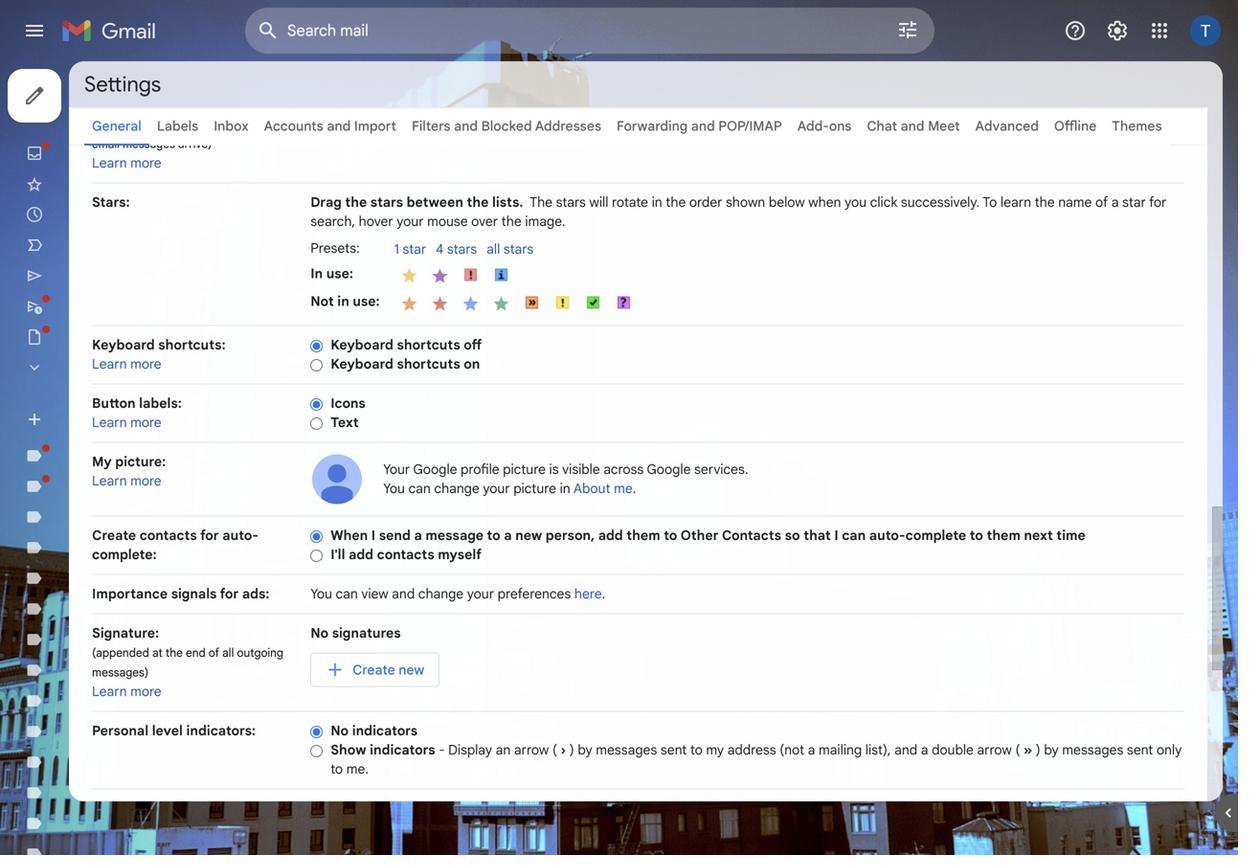 Task type: vqa. For each thing, say whether or not it's contained in the screenshot.
first Learn more 'link' from the bottom of the page
yes



Task type: describe. For each thing, give the bounding box(es) containing it.
personal level indicators:
[[92, 723, 256, 739]]

outgoing
[[237, 646, 283, 660]]

on inside (allows gmail to display popup notifications on your desktop when new email messages arrive) learn more
[[159, 117, 173, 132]]

filters
[[412, 118, 451, 135]]

all stars link
[[487, 241, 543, 260]]

4 stars link
[[436, 241, 487, 260]]

0 vertical spatial all
[[487, 241, 500, 258]]

more for shortcuts:
[[130, 356, 162, 373]]

1 star 4 stars all stars
[[394, 241, 534, 258]]

1 vertical spatial star
[[403, 241, 426, 258]]

other
[[681, 527, 719, 544]]

offline link
[[1054, 118, 1097, 135]]

you
[[845, 194, 867, 211]]

messages inside ) by messages sent only to me.
[[1062, 742, 1124, 759]]

level
[[152, 723, 183, 739]]

send
[[379, 527, 411, 544]]

show snippets - show snippets of the message (like google web search!).
[[331, 800, 786, 817]]

a right (not
[[808, 742, 815, 759]]

forwarding and pop/imap link
[[617, 118, 782, 135]]

contacts inside create contacts for auto- complete:
[[140, 527, 197, 544]]

no for no indicators
[[331, 723, 349, 739]]

click
[[870, 194, 898, 211]]

mouse
[[427, 213, 468, 230]]

person,
[[546, 527, 595, 544]]

profile
[[461, 461, 500, 478]]

complete
[[906, 527, 966, 544]]

notifications
[[92, 117, 157, 132]]

a inside the stars will rotate in the order shown below when you click successively. to learn the name of a star for search, hover your mouse over the image.
[[1112, 194, 1119, 211]]

create new button
[[310, 653, 440, 687]]

for inside the stars will rotate in the order shown below when you click successively. to learn the name of a star for search, hover your mouse over the image.
[[1149, 194, 1167, 211]]

a left person,
[[504, 527, 512, 544]]

the down "lists."
[[502, 213, 522, 230]]

star inside the stars will rotate in the order shown below when you click successively. to learn the name of a star for search, hover your mouse over the image.
[[1123, 194, 1146, 211]]

the down ›
[[547, 800, 567, 817]]

learn more link for button
[[92, 414, 162, 431]]

your
[[383, 461, 410, 478]]

2 arrow from the left
[[977, 742, 1012, 759]]

more inside (allows gmail to display popup notifications on your desktop when new email messages arrive) learn more
[[130, 155, 162, 171]]

(appended
[[92, 646, 149, 660]]

0 vertical spatial picture
[[503, 461, 546, 478]]

add-
[[798, 118, 829, 135]]

google right across
[[647, 461, 691, 478]]

1 them from the left
[[627, 527, 660, 544]]

time
[[1057, 527, 1086, 544]]

keyboard for keyboard shortcuts off
[[331, 337, 394, 353]]

sent inside ) by messages sent only to me.
[[1127, 742, 1153, 759]]

your google profile picture is visible across google services. you can change your picture in about me .
[[383, 461, 748, 497]]

keyboard shortcuts on
[[331, 356, 480, 373]]

myself
[[438, 546, 482, 563]]

auto- inside create contacts for auto- complete:
[[222, 527, 259, 544]]

search mail image
[[251, 13, 285, 48]]

is
[[549, 461, 559, 478]]

change inside your google profile picture is visible across google services. you can change your picture in about me .
[[434, 480, 480, 497]]

1
[[394, 241, 399, 258]]

stars up hover
[[370, 194, 403, 211]]

the up over
[[467, 194, 489, 211]]

contacts
[[722, 527, 782, 544]]

end
[[186, 646, 206, 660]]

keyboard for keyboard shortcuts: learn more
[[92, 337, 155, 353]]

keyboard shortcuts off
[[331, 337, 482, 353]]

to inside ) by messages sent only to me.
[[331, 761, 343, 778]]

successively.
[[901, 194, 980, 211]]

learn
[[1001, 194, 1031, 211]]

list),
[[866, 742, 891, 759]]

1 ) from the left
[[570, 742, 574, 759]]

all inside signature: (appended at the end of all outgoing messages) learn more
[[222, 646, 234, 660]]

your inside the stars will rotate in the order shown below when you click successively. to learn the name of a star for search, hover your mouse over the image.
[[397, 213, 424, 230]]

and for accounts
[[327, 118, 351, 135]]

search,
[[310, 213, 355, 230]]

signature: (appended at the end of all outgoing messages) learn more
[[92, 625, 283, 700]]

labels
[[157, 118, 198, 135]]

display an arrow ( › ) by messages sent to my address (not a mailing list), and a double arrow ( »
[[448, 742, 1033, 759]]

to
[[983, 194, 997, 211]]

1 vertical spatial in
[[337, 293, 349, 310]]

you inside your google profile picture is visible across google services. you can change your picture in about me .
[[383, 480, 405, 497]]

my picture: learn more
[[92, 453, 166, 489]]

stars inside the stars will rotate in the order shown below when you click successively. to learn the name of a star for search, hover your mouse over the image.
[[556, 194, 586, 211]]

hover
[[359, 213, 393, 230]]

about me link
[[574, 480, 633, 497]]

rotate
[[612, 194, 648, 211]]

0 vertical spatial use:
[[326, 265, 353, 282]]

over
[[471, 213, 498, 230]]

across
[[604, 461, 644, 478]]

ads:
[[242, 586, 270, 602]]

not in use:
[[310, 293, 380, 310]]

an
[[496, 742, 511, 759]]

support image
[[1064, 19, 1087, 42]]

picture:
[[115, 453, 166, 470]]

offline
[[1054, 118, 1097, 135]]

button labels: learn more
[[92, 395, 182, 431]]

1 vertical spatial change
[[418, 586, 464, 602]]

a up i'll add contacts myself
[[414, 527, 422, 544]]

the right learn
[[1035, 194, 1055, 211]]

when for new
[[247, 117, 275, 132]]

labels link
[[157, 118, 198, 135]]

and right list),
[[895, 742, 918, 759]]

learn more link for keyboard
[[92, 356, 162, 373]]

(allows
[[92, 98, 128, 112]]

display
[[448, 742, 492, 759]]

general
[[92, 118, 142, 135]]

»
[[1024, 742, 1033, 759]]

(allows gmail to display popup notifications on your desktop when new email messages arrive) learn more
[[92, 98, 299, 171]]

0 vertical spatial add
[[598, 527, 623, 544]]

icons
[[331, 395, 366, 412]]

general link
[[92, 118, 142, 135]]

can inside your google profile picture is visible across google services. you can change your picture in about me .
[[408, 480, 431, 497]]

2 auto- from the left
[[869, 527, 906, 544]]

learn more link for (allows
[[92, 155, 162, 171]]

your inside your google profile picture is visible across google services. you can change your picture in about me .
[[483, 480, 510, 497]]

learn inside signature: (appended at the end of all outgoing messages) learn more
[[92, 683, 127, 700]]

import
[[354, 118, 396, 135]]

and for filters
[[454, 118, 478, 135]]

When I send a message to a new person, add them to Other Contacts so that I can auto-complete to them next time radio
[[310, 529, 323, 544]]

to inside (allows gmail to display popup notifications on your desktop when new email messages arrive) learn more
[[164, 98, 174, 112]]

and for forwarding
[[691, 118, 715, 135]]

visible
[[562, 461, 600, 478]]

addresses
[[535, 118, 602, 135]]

1 star link
[[394, 241, 436, 260]]

) by messages sent only to me.
[[331, 742, 1182, 778]]

me.
[[346, 761, 369, 778]]

will
[[589, 194, 609, 211]]

to left other
[[664, 527, 677, 544]]

themes
[[1112, 118, 1162, 135]]

drag
[[310, 194, 342, 211]]

more for labels:
[[130, 414, 162, 431]]

) inside ) by messages sent only to me.
[[1036, 742, 1041, 759]]

signals
[[171, 586, 217, 602]]

2 horizontal spatial new
[[515, 527, 542, 544]]

a left double
[[921, 742, 929, 759]]

filters and blocked addresses link
[[412, 118, 602, 135]]

show for show snippets
[[331, 800, 366, 817]]

Search mail text field
[[287, 21, 843, 40]]

accounts
[[264, 118, 323, 135]]

I'll add contacts myself radio
[[310, 549, 323, 563]]

2 them from the left
[[987, 527, 1021, 544]]

settings
[[84, 71, 161, 98]]

google right your
[[413, 461, 457, 478]]

web
[[704, 800, 730, 817]]

my
[[92, 453, 112, 470]]

importance
[[92, 586, 168, 602]]

1 snippets from the left
[[370, 800, 426, 817]]

preferences
[[498, 586, 571, 602]]

5 learn more link from the top
[[92, 683, 162, 700]]

desktop
[[202, 117, 244, 132]]

advanced link
[[976, 118, 1039, 135]]

(not
[[780, 742, 805, 759]]

gmail
[[131, 98, 161, 112]]

presets:
[[310, 240, 360, 257]]

the stars will rotate in the order shown below when you click successively. to learn the name of a star for search, hover your mouse over the image.
[[310, 194, 1167, 230]]



Task type: locate. For each thing, give the bounding box(es) containing it.
learn more link up the button at the top left of the page
[[92, 356, 162, 373]]

more inside keyboard shortcuts: learn more
[[130, 356, 162, 373]]

when down popup
[[247, 117, 275, 132]]

indicators
[[352, 723, 418, 739], [370, 742, 435, 759]]

shortcuts down keyboard shortcuts off
[[397, 356, 460, 373]]

5 learn from the top
[[92, 683, 127, 700]]

shortcuts
[[397, 337, 460, 353], [397, 356, 460, 373]]

1 learn from the top
[[92, 155, 127, 171]]

0 horizontal spatial in
[[337, 293, 349, 310]]

for for auto-
[[200, 527, 219, 544]]

0 vertical spatial contacts
[[140, 527, 197, 544]]

0 horizontal spatial add
[[349, 546, 374, 563]]

the inside signature: (appended at the end of all outgoing messages) learn more
[[166, 646, 183, 660]]

no
[[310, 625, 329, 642], [331, 723, 349, 739]]

not
[[310, 293, 334, 310]]

4 learn from the top
[[92, 473, 127, 489]]

meet
[[928, 118, 960, 135]]

create inside create contacts for auto- complete:
[[92, 527, 136, 544]]

( left »
[[1016, 742, 1020, 759]]

learn inside "my picture: learn more"
[[92, 473, 127, 489]]

for for ads:
[[220, 586, 239, 602]]

learn more link down the button at the top left of the page
[[92, 414, 162, 431]]

button
[[92, 395, 136, 412]]

0 horizontal spatial of
[[209, 646, 219, 660]]

use: right not
[[353, 293, 380, 310]]

text
[[331, 414, 359, 431]]

the right at on the bottom left
[[166, 646, 183, 660]]

picture image
[[310, 453, 364, 506]]

0 horizontal spatial arrow
[[514, 742, 549, 759]]

message left the (like
[[571, 800, 625, 817]]

1 vertical spatial for
[[200, 527, 219, 544]]

double
[[932, 742, 974, 759]]

.
[[633, 480, 636, 497], [602, 586, 605, 602]]

when for you
[[809, 194, 841, 211]]

1 horizontal spatial star
[[1123, 194, 1146, 211]]

contacts down send
[[377, 546, 434, 563]]

0 horizontal spatial .
[[602, 586, 605, 602]]

more up labels:
[[130, 356, 162, 373]]

1 vertical spatial contacts
[[377, 546, 434, 563]]

off
[[464, 337, 482, 353]]

2 horizontal spatial of
[[1096, 194, 1108, 211]]

0 vertical spatial when
[[247, 117, 275, 132]]

0 vertical spatial create
[[92, 527, 136, 544]]

when i send a message to a new person, add them to other contacts so that i can auto-complete to them next time
[[331, 527, 1086, 544]]

messages inside (allows gmail to display popup notifications on your desktop when new email messages arrive) learn more
[[123, 137, 175, 151]]

1 ( from the left
[[552, 742, 557, 759]]

2 more from the top
[[130, 356, 162, 373]]

and right the chat
[[901, 118, 925, 135]]

forwarding
[[617, 118, 688, 135]]

1 vertical spatial indicators
[[370, 742, 435, 759]]

can left view
[[336, 586, 358, 602]]

0 horizontal spatial new
[[278, 117, 299, 132]]

your inside (allows gmail to display popup notifications on your desktop when new email messages arrive) learn more
[[176, 117, 199, 132]]

in
[[652, 194, 662, 211], [337, 293, 349, 310], [560, 480, 571, 497]]

sent left only
[[1127, 742, 1153, 759]]

- for display an arrow (
[[439, 742, 445, 759]]

you
[[383, 480, 405, 497], [310, 586, 332, 602]]

to left me.
[[331, 761, 343, 778]]

indicators for show
[[370, 742, 435, 759]]

no left 'signatures'
[[310, 625, 329, 642]]

0 vertical spatial can
[[408, 480, 431, 497]]

learn down email
[[92, 155, 127, 171]]

only
[[1157, 742, 1182, 759]]

here
[[575, 586, 602, 602]]

1 vertical spatial .
[[602, 586, 605, 602]]

the up hover
[[345, 194, 367, 211]]

blocked
[[481, 118, 532, 135]]

to right complete at the right of page
[[970, 527, 983, 544]]

chat
[[867, 118, 897, 135]]

4 learn more link from the top
[[92, 473, 162, 489]]

0 vertical spatial on
[[159, 117, 173, 132]]

chat and meet link
[[867, 118, 960, 135]]

1 i from the left
[[371, 527, 376, 544]]

0 horizontal spatial by
[[578, 742, 593, 759]]

1 horizontal spatial auto-
[[869, 527, 906, 544]]

1 horizontal spatial add
[[598, 527, 623, 544]]

and right view
[[392, 586, 415, 602]]

arrow right an
[[514, 742, 549, 759]]

- for show snippets of the message (like google web search!).
[[429, 800, 436, 817]]

1 auto- from the left
[[222, 527, 259, 544]]

by inside ) by messages sent only to me.
[[1044, 742, 1059, 759]]

of inside the stars will rotate in the order shown below when you click successively. to learn the name of a star for search, hover your mouse over the image.
[[1096, 194, 1108, 211]]

learn more link down picture: at left
[[92, 473, 162, 489]]

more down picture: at left
[[130, 473, 162, 489]]

1 horizontal spatial them
[[987, 527, 1021, 544]]

in
[[310, 265, 323, 282]]

0 vertical spatial in
[[652, 194, 662, 211]]

auto- up ads:
[[222, 527, 259, 544]]

star right name
[[1123, 194, 1146, 211]]

in right rotate
[[652, 194, 662, 211]]

1 horizontal spatial (
[[1016, 742, 1020, 759]]

0 horizontal spatial sent
[[661, 742, 687, 759]]

0 horizontal spatial (
[[552, 742, 557, 759]]

0 horizontal spatial contacts
[[140, 527, 197, 544]]

your down myself
[[467, 586, 494, 602]]

1 vertical spatial picture
[[514, 480, 556, 497]]

create contacts for auto- complete:
[[92, 527, 259, 563]]

indicators for no
[[352, 723, 418, 739]]

and right filters
[[454, 118, 478, 135]]

the
[[345, 194, 367, 211], [467, 194, 489, 211], [666, 194, 686, 211], [1035, 194, 1055, 211], [502, 213, 522, 230], [166, 646, 183, 660], [547, 800, 567, 817]]

1 vertical spatial -
[[429, 800, 436, 817]]

to left my
[[690, 742, 703, 759]]

No indicators radio
[[310, 725, 323, 739]]

more inside signature: (appended at the end of all outgoing messages) learn more
[[130, 683, 162, 700]]

- down show indicators -
[[429, 800, 436, 817]]

Icons radio
[[310, 397, 323, 412]]

0 horizontal spatial snippets
[[370, 800, 426, 817]]

show indicators -
[[331, 742, 448, 759]]

learn for button
[[92, 414, 127, 431]]

learn for keyboard
[[92, 356, 127, 373]]

no indicators
[[331, 723, 418, 739]]

view
[[361, 586, 388, 602]]

when
[[247, 117, 275, 132], [809, 194, 841, 211]]

1 vertical spatial can
[[842, 527, 866, 544]]

2 horizontal spatial for
[[1149, 194, 1167, 211]]

auto- right that
[[869, 527, 906, 544]]

below
[[769, 194, 805, 211]]

create for create contacts for auto- complete:
[[92, 527, 136, 544]]

1 vertical spatial you
[[310, 586, 332, 602]]

you down your
[[383, 480, 405, 497]]

i left send
[[371, 527, 376, 544]]

for left ads:
[[220, 586, 239, 602]]

0 vertical spatial shortcuts
[[397, 337, 460, 353]]

keyboard up icons
[[331, 356, 394, 373]]

new inside (allows gmail to display popup notifications on your desktop when new email messages arrive) learn more
[[278, 117, 299, 132]]

Keyboard shortcuts off radio
[[310, 339, 323, 353]]

them
[[627, 527, 660, 544], [987, 527, 1021, 544]]

2 learn from the top
[[92, 356, 127, 373]]

1 vertical spatial of
[[209, 646, 219, 660]]

by right ›
[[578, 742, 593, 759]]

1 vertical spatial all
[[222, 646, 234, 660]]

1 vertical spatial create
[[353, 662, 395, 678]]

create down 'signatures'
[[353, 662, 395, 678]]

1 horizontal spatial no
[[331, 723, 349, 739]]

picture down 'is'
[[514, 480, 556, 497]]

1 vertical spatial when
[[809, 194, 841, 211]]

1 vertical spatial new
[[515, 527, 542, 544]]

4
[[436, 241, 444, 258]]

new inside button
[[399, 662, 424, 678]]

0 horizontal spatial no
[[310, 625, 329, 642]]

create for create new
[[353, 662, 395, 678]]

complete:
[[92, 546, 157, 563]]

labels:
[[139, 395, 182, 412]]

contacts up the complete:
[[140, 527, 197, 544]]

2 sent from the left
[[1127, 742, 1153, 759]]

keyboard for keyboard shortcuts on
[[331, 356, 394, 373]]

indicators down no indicators
[[370, 742, 435, 759]]

new left person,
[[515, 527, 542, 544]]

2 vertical spatial of
[[531, 800, 544, 817]]

0 vertical spatial you
[[383, 480, 405, 497]]

show down me.
[[331, 800, 366, 817]]

0 horizontal spatial them
[[627, 527, 660, 544]]

message
[[426, 527, 484, 544], [571, 800, 625, 817]]

0 horizontal spatial create
[[92, 527, 136, 544]]

2 horizontal spatial messages
[[1062, 742, 1124, 759]]

of for show snippets - show snippets of the message (like google web search!).
[[531, 800, 544, 817]]

no for no signatures
[[310, 625, 329, 642]]

no right "no indicators" radio
[[331, 723, 349, 739]]

shortcuts for off
[[397, 337, 460, 353]]

more inside button labels: learn more
[[130, 414, 162, 431]]

and
[[327, 118, 351, 135], [454, 118, 478, 135], [691, 118, 715, 135], [901, 118, 925, 135], [392, 586, 415, 602], [895, 742, 918, 759]]

use: right in
[[326, 265, 353, 282]]

1 sent from the left
[[661, 742, 687, 759]]

(like
[[629, 800, 654, 817]]

snippets
[[370, 800, 426, 817], [476, 800, 528, 817]]

) right ›
[[570, 742, 574, 759]]

the left order
[[666, 194, 686, 211]]

in right not
[[337, 293, 349, 310]]

0 horizontal spatial message
[[426, 527, 484, 544]]

of inside signature: (appended at the end of all outgoing messages) learn more
[[209, 646, 219, 660]]

Keyboard shortcuts on radio
[[310, 358, 323, 372]]

for up signals
[[200, 527, 219, 544]]

on
[[159, 117, 173, 132], [464, 356, 480, 373]]

. inside your google profile picture is visible across google services. you can change your picture in about me .
[[633, 480, 636, 497]]

( left ›
[[552, 742, 557, 759]]

2 by from the left
[[1044, 742, 1059, 759]]

0 vertical spatial star
[[1123, 194, 1146, 211]]

stars down "image."
[[504, 241, 534, 258]]

1 horizontal spatial on
[[464, 356, 480, 373]]

messages right »
[[1062, 742, 1124, 759]]

in use:
[[310, 265, 353, 282]]

arrow left »
[[977, 742, 1012, 759]]

all down over
[[487, 241, 500, 258]]

themes link
[[1112, 118, 1162, 135]]

1 horizontal spatial for
[[220, 586, 239, 602]]

in inside the stars will rotate in the order shown below when you click successively. to learn the name of a star for search, hover your mouse over the image.
[[652, 194, 662, 211]]

0 horizontal spatial star
[[403, 241, 426, 258]]

1 horizontal spatial snippets
[[476, 800, 528, 817]]

1 horizontal spatial when
[[809, 194, 841, 211]]

shortcuts up keyboard shortcuts on
[[397, 337, 460, 353]]

shown
[[726, 194, 765, 211]]

more inside "my picture: learn more"
[[130, 473, 162, 489]]

keyboard inside keyboard shortcuts: learn more
[[92, 337, 155, 353]]

2 horizontal spatial in
[[652, 194, 662, 211]]

keyboard up the button at the top left of the page
[[92, 337, 155, 353]]

forwarding and pop/imap
[[617, 118, 782, 135]]

stars:
[[92, 194, 130, 211]]

them left the next
[[987, 527, 1021, 544]]

0 vertical spatial message
[[426, 527, 484, 544]]

here link
[[575, 586, 602, 602]]

2 snippets from the left
[[476, 800, 528, 817]]

- left display
[[439, 742, 445, 759]]

learn inside button labels: learn more
[[92, 414, 127, 431]]

0 vertical spatial of
[[1096, 194, 1108, 211]]

keyboard
[[92, 337, 155, 353], [331, 337, 394, 353], [331, 356, 394, 373]]

1 shortcuts from the top
[[397, 337, 460, 353]]

2 vertical spatial for
[[220, 586, 239, 602]]

shortcuts for on
[[397, 356, 460, 373]]

0 horizontal spatial messages
[[123, 137, 175, 151]]

personal
[[92, 723, 149, 739]]

message up myself
[[426, 527, 484, 544]]

learn more link down email
[[92, 155, 162, 171]]

add down when
[[349, 546, 374, 563]]

. down across
[[633, 480, 636, 497]]

1 horizontal spatial )
[[1036, 742, 1041, 759]]

advanced search options image
[[889, 11, 927, 49]]

all
[[487, 241, 500, 258], [222, 646, 234, 660]]

learn up the button at the top left of the page
[[92, 356, 127, 373]]

learn down the button at the top left of the page
[[92, 414, 127, 431]]

show for show indicators
[[331, 742, 366, 759]]

learn more link for my
[[92, 473, 162, 489]]

1 horizontal spatial new
[[399, 662, 424, 678]]

1 learn more link from the top
[[92, 155, 162, 171]]

advanced
[[976, 118, 1039, 135]]

messages)
[[92, 666, 149, 680]]

to
[[164, 98, 174, 112], [487, 527, 501, 544], [664, 527, 677, 544], [970, 527, 983, 544], [690, 742, 703, 759], [331, 761, 343, 778]]

1 horizontal spatial all
[[487, 241, 500, 258]]

to up labels link
[[164, 98, 174, 112]]

1 horizontal spatial -
[[439, 742, 445, 759]]

keyboard right keyboard shortcuts off radio
[[331, 337, 394, 353]]

when inside the stars will rotate in the order shown below when you click successively. to learn the name of a star for search, hover your mouse over the image.
[[809, 194, 841, 211]]

learn more link
[[92, 155, 162, 171], [92, 356, 162, 373], [92, 414, 162, 431], [92, 473, 162, 489], [92, 683, 162, 700]]

3 more from the top
[[130, 414, 162, 431]]

when inside (allows gmail to display popup notifications on your desktop when new email messages arrive) learn more
[[247, 117, 275, 132]]

add
[[598, 527, 623, 544], [349, 546, 374, 563]]

by right »
[[1044, 742, 1059, 759]]

inbox
[[214, 118, 249, 135]]

3 learn from the top
[[92, 414, 127, 431]]

1 vertical spatial message
[[571, 800, 625, 817]]

2 learn more link from the top
[[92, 356, 162, 373]]

your up the arrive)
[[176, 117, 199, 132]]

0 vertical spatial for
[[1149, 194, 1167, 211]]

4 more from the top
[[130, 473, 162, 489]]

i'll add contacts myself
[[331, 546, 482, 563]]

1 vertical spatial add
[[349, 546, 374, 563]]

stars right the 4
[[447, 241, 477, 258]]

1 horizontal spatial messages
[[596, 742, 657, 759]]

create inside button
[[353, 662, 395, 678]]

0 vertical spatial no
[[310, 625, 329, 642]]

filters and blocked addresses
[[412, 118, 602, 135]]

2 ) from the left
[[1036, 742, 1041, 759]]

shortcuts:
[[158, 337, 226, 353]]

0 vertical spatial -
[[439, 742, 445, 759]]

0 horizontal spatial you
[[310, 586, 332, 602]]

to down profile
[[487, 527, 501, 544]]

None search field
[[245, 8, 935, 54]]

1 vertical spatial use:
[[353, 293, 380, 310]]

more down labels:
[[130, 414, 162, 431]]

3 learn more link from the top
[[92, 414, 162, 431]]

0 horizontal spatial when
[[247, 117, 275, 132]]

2 vertical spatial can
[[336, 586, 358, 602]]

sent
[[661, 742, 687, 759], [1127, 742, 1153, 759]]

learn inside (allows gmail to display popup notifications on your desktop when new email messages arrive) learn more
[[92, 155, 127, 171]]

gmail image
[[61, 11, 166, 50]]

more for picture:
[[130, 473, 162, 489]]

0 horizontal spatial -
[[429, 800, 436, 817]]

a right name
[[1112, 194, 1119, 211]]

next
[[1024, 527, 1053, 544]]

0 vertical spatial indicators
[[352, 723, 418, 739]]

them down me
[[627, 527, 660, 544]]

0 vertical spatial new
[[278, 117, 299, 132]]

order
[[690, 194, 723, 211]]

settings image
[[1106, 19, 1129, 42]]

snippets down show indicators -
[[370, 800, 426, 817]]

sent left my
[[661, 742, 687, 759]]

me
[[614, 480, 633, 497]]

all left outgoing
[[222, 646, 234, 660]]

1 horizontal spatial message
[[571, 800, 625, 817]]

on down off at the top
[[464, 356, 480, 373]]

2 vertical spatial in
[[560, 480, 571, 497]]

1 vertical spatial on
[[464, 356, 480, 373]]

create up the complete:
[[92, 527, 136, 544]]

for inside create contacts for auto- complete:
[[200, 527, 219, 544]]

2 ( from the left
[[1016, 742, 1020, 759]]

email
[[92, 137, 120, 151]]

keyboard shortcuts: learn more
[[92, 337, 226, 373]]

2 shortcuts from the top
[[397, 356, 460, 373]]

learn down my
[[92, 473, 127, 489]]

learn inside keyboard shortcuts: learn more
[[92, 356, 127, 373]]

0 horizontal spatial i
[[371, 527, 376, 544]]

add-ons link
[[798, 118, 852, 135]]

the
[[530, 194, 553, 211]]

1 arrow from the left
[[514, 742, 549, 759]]

1 horizontal spatial of
[[531, 800, 544, 817]]

-
[[439, 742, 445, 759], [429, 800, 436, 817]]

1 by from the left
[[578, 742, 593, 759]]

2 i from the left
[[834, 527, 839, 544]]

in down visible
[[560, 480, 571, 497]]

learn more link down messages)
[[92, 683, 162, 700]]

1 horizontal spatial i
[[834, 527, 839, 544]]

1 horizontal spatial contacts
[[377, 546, 434, 563]]

learn down messages)
[[92, 683, 127, 700]]

learn for my
[[92, 473, 127, 489]]

signature:
[[92, 625, 159, 642]]

0 horizontal spatial on
[[159, 117, 173, 132]]

) right »
[[1036, 742, 1041, 759]]

0 horizontal spatial auto-
[[222, 527, 259, 544]]

5 more from the top
[[130, 683, 162, 700]]

more down messages)
[[130, 683, 162, 700]]

pop/imap
[[719, 118, 782, 135]]

2 vertical spatial new
[[399, 662, 424, 678]]

0 horizontal spatial all
[[222, 646, 234, 660]]

for down themes
[[1149, 194, 1167, 211]]

snippets down an
[[476, 800, 528, 817]]

in inside your google profile picture is visible across google services. you can change your picture in about me .
[[560, 480, 571, 497]]

1 vertical spatial no
[[331, 723, 349, 739]]

can right that
[[842, 527, 866, 544]]

Text radio
[[310, 416, 323, 431]]

0 horizontal spatial )
[[570, 742, 574, 759]]

1 more from the top
[[130, 155, 162, 171]]

picture left 'is'
[[503, 461, 546, 478]]

lists.
[[492, 194, 523, 211]]

1 horizontal spatial in
[[560, 480, 571, 497]]

use:
[[326, 265, 353, 282], [353, 293, 380, 310]]

my
[[706, 742, 724, 759]]

and for chat
[[901, 118, 925, 135]]

change down myself
[[418, 586, 464, 602]]

address
[[728, 742, 776, 759]]

0 horizontal spatial for
[[200, 527, 219, 544]]

0 horizontal spatial can
[[336, 586, 358, 602]]

Show indicators radio
[[310, 744, 323, 758]]

messages up the (like
[[596, 742, 657, 759]]

0 vertical spatial .
[[633, 480, 636, 497]]

show down display
[[439, 800, 472, 817]]

and left pop/imap
[[691, 118, 715, 135]]

of for signature: (appended at the end of all outgoing messages) learn more
[[209, 646, 219, 660]]

and left import
[[327, 118, 351, 135]]

google right the (like
[[657, 800, 701, 817]]

1 horizontal spatial can
[[408, 480, 431, 497]]

navigation
[[0, 61, 230, 855]]

1 horizontal spatial arrow
[[977, 742, 1012, 759]]

about
[[574, 480, 611, 497]]

main menu image
[[23, 19, 46, 42]]



